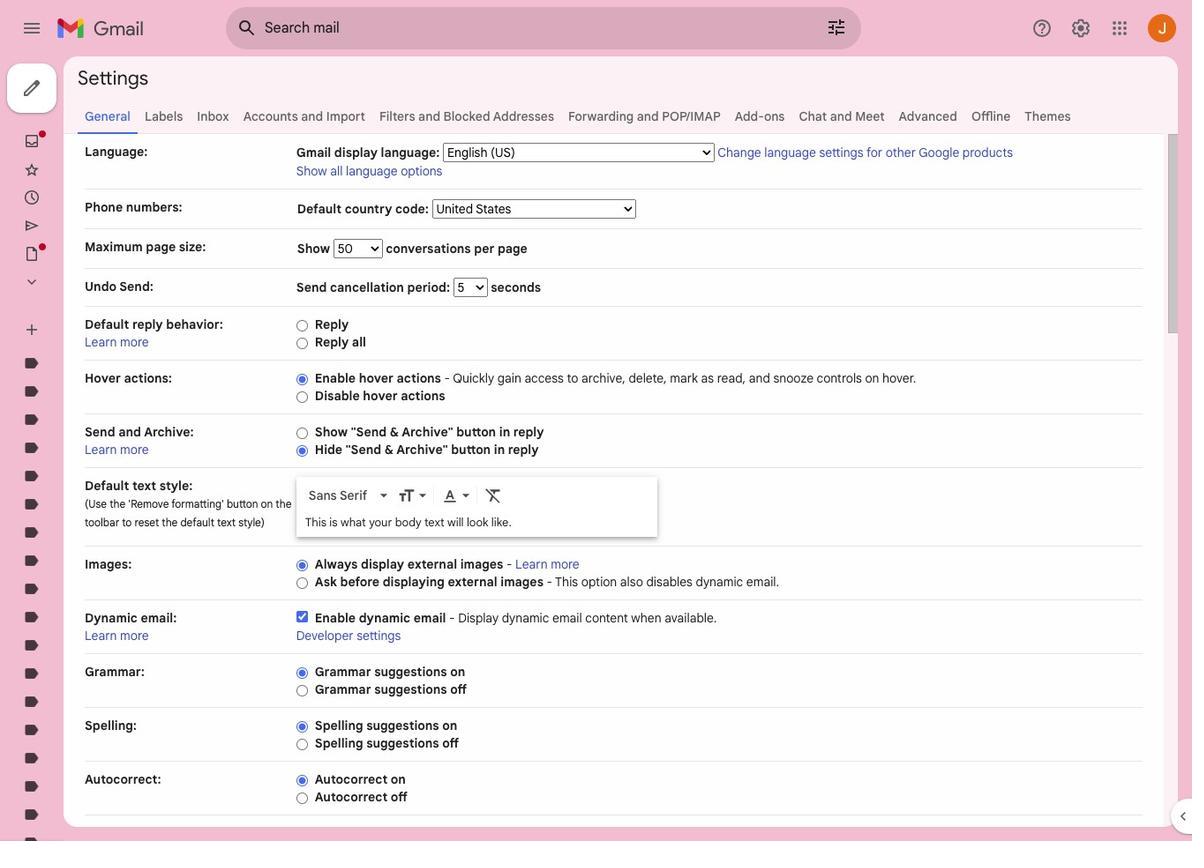 Task type: vqa. For each thing, say whether or not it's contained in the screenshot.


Task type: describe. For each thing, give the bounding box(es) containing it.
addresses
[[493, 109, 554, 124]]

Reply all radio
[[296, 337, 308, 350]]

enable for enable dynamic email
[[315, 611, 356, 627]]

all for show
[[330, 163, 343, 179]]

send for send cancellation period:
[[296, 280, 327, 296]]

read,
[[717, 371, 746, 386]]

& for hide
[[385, 442, 394, 458]]

accounts
[[243, 109, 298, 124]]

2 horizontal spatial the
[[276, 498, 292, 511]]

learn more link up ask before displaying external images - this option also disables dynamic email.
[[515, 557, 580, 573]]

formatting options toolbar
[[302, 479, 652, 512]]

show for show "send & archive" button in reply
[[315, 424, 348, 440]]

access
[[525, 371, 564, 386]]

0 horizontal spatial text
[[132, 478, 156, 494]]

seconds
[[488, 280, 541, 296]]

learn inside 'send and archive: learn more'
[[85, 442, 117, 458]]

always display external images - learn more
[[315, 557, 580, 573]]

"send for show
[[351, 424, 387, 440]]

Reply radio
[[296, 319, 308, 332]]

email.
[[746, 574, 779, 590]]

grammar:
[[85, 664, 145, 680]]

blocked
[[444, 109, 490, 124]]

hover for disable
[[363, 388, 398, 404]]

add-ons link
[[735, 109, 785, 124]]

suggestions for spelling suggestions on
[[366, 718, 439, 734]]

default for default reply behavior: learn more
[[85, 317, 129, 333]]

pop/imap
[[662, 109, 721, 124]]

inbox
[[197, 109, 229, 124]]

sans
[[309, 488, 337, 504]]

reply all
[[315, 334, 366, 350]]

and for meet
[[830, 109, 852, 124]]

send:
[[119, 279, 154, 295]]

language:
[[381, 145, 440, 161]]

reply for show "send & archive" button in reply
[[513, 424, 544, 440]]

meet
[[855, 109, 885, 124]]

send and archive: learn more
[[85, 424, 194, 458]]

reply for reply
[[315, 317, 349, 333]]

0 horizontal spatial the
[[110, 498, 125, 511]]

show "send & archive" button in reply
[[315, 424, 544, 440]]

filters and blocked addresses
[[379, 109, 554, 124]]

themes link
[[1025, 109, 1071, 124]]

actions for disable
[[401, 388, 445, 404]]

2 horizontal spatial dynamic
[[696, 574, 743, 590]]

Hide "Send & Archive" button in reply radio
[[296, 445, 308, 458]]

Always display external images radio
[[296, 559, 308, 573]]

google
[[919, 145, 959, 161]]

on inside default text style: (use the 'remove formatting' button on the toolbar to reset the default text style)
[[261, 498, 273, 511]]

remove formatting ‪(⌘\)‬ image
[[484, 487, 502, 505]]

change
[[718, 145, 761, 161]]

accounts and import link
[[243, 109, 365, 124]]

general link
[[85, 109, 130, 124]]

actions:
[[124, 371, 172, 386]]

0 vertical spatial external
[[407, 557, 457, 573]]

- inside enable dynamic email - display dynamic email content when available. developer settings
[[449, 611, 455, 627]]

ask before displaying external images - this option also disables dynamic email.
[[315, 574, 779, 590]]

behavior:
[[166, 317, 223, 333]]

add-ons
[[735, 109, 785, 124]]

archive:
[[144, 424, 194, 440]]

button inside default text style: (use the 'remove formatting' button on the toolbar to reset the default text style)
[[227, 498, 258, 511]]

disable hover actions
[[315, 388, 445, 404]]

spelling for spelling suggestions on
[[315, 718, 363, 734]]

archive,
[[582, 371, 626, 386]]

as
[[701, 371, 714, 386]]

labels
[[145, 109, 183, 124]]

Grammar suggestions on radio
[[296, 667, 308, 680]]

ons
[[764, 109, 785, 124]]

default
[[180, 516, 214, 529]]

toolbar
[[85, 516, 119, 529]]

more up ask before displaying external images - this option also disables dynamic email.
[[551, 557, 580, 573]]

learn inside the "dynamic email: learn more"
[[85, 628, 117, 644]]

spelling suggestions off
[[315, 736, 459, 752]]

spelling suggestions on
[[315, 718, 457, 734]]

0 horizontal spatial this
[[305, 515, 327, 530]]

Autocorrect on radio
[[296, 775, 308, 788]]

country
[[345, 201, 392, 217]]

settings
[[78, 66, 148, 90]]

formatting'
[[171, 498, 224, 511]]

grammar suggestions off
[[315, 682, 467, 698]]

0 horizontal spatial page
[[146, 239, 176, 255]]

always
[[315, 557, 358, 573]]

to inside default text style: (use the 'remove formatting' button on the toolbar to reset the default text style)
[[122, 516, 132, 529]]

sans serif
[[309, 488, 367, 504]]

display for gmail
[[334, 145, 378, 161]]

reply inside default reply behavior: learn more
[[132, 317, 163, 333]]

1 horizontal spatial language
[[764, 145, 816, 161]]

default text style: (use the 'remove formatting' button on the toolbar to reset the default text style)
[[85, 478, 292, 529]]

learn more link for email:
[[85, 628, 149, 644]]

products
[[963, 145, 1013, 161]]

1 email from the left
[[414, 611, 446, 627]]

1 horizontal spatial the
[[162, 516, 178, 529]]

learn more link for reply
[[85, 334, 149, 350]]

controls
[[817, 371, 862, 386]]

cancellation
[[330, 280, 404, 296]]

0 horizontal spatial dynamic
[[359, 611, 410, 627]]

hide
[[315, 442, 342, 458]]

add-
[[735, 109, 764, 124]]

off for spelling suggestions off
[[442, 736, 459, 752]]

enable for enable hover actions
[[315, 371, 356, 386]]

import
[[326, 109, 365, 124]]

change language settings for other google products link
[[718, 145, 1013, 161]]

labels link
[[145, 109, 183, 124]]

1 vertical spatial this
[[555, 574, 578, 590]]

and for blocked
[[418, 109, 440, 124]]

gain
[[497, 371, 521, 386]]

2 email from the left
[[552, 611, 582, 627]]

when
[[631, 611, 661, 627]]

- left the option
[[547, 574, 552, 590]]

1 vertical spatial external
[[448, 574, 497, 590]]

Enable hover actions radio
[[296, 373, 308, 386]]

and for import
[[301, 109, 323, 124]]

gmail display language:
[[296, 145, 440, 161]]

- up ask before displaying external images - this option also disables dynamic email.
[[506, 557, 512, 573]]

settings inside enable dynamic email - display dynamic email content when available. developer settings
[[357, 628, 401, 644]]

filters
[[379, 109, 415, 124]]

images:
[[85, 557, 132, 573]]

this is what your body text will look like.
[[305, 515, 512, 530]]

autocorrect on
[[315, 772, 406, 788]]

display for always
[[361, 557, 404, 573]]

2 horizontal spatial text
[[424, 515, 444, 530]]

reset
[[135, 516, 159, 529]]

code:
[[395, 201, 429, 217]]

displaying
[[383, 574, 445, 590]]

and right the read,
[[749, 371, 770, 386]]

Show "Send & Archive" button in reply radio
[[296, 427, 308, 440]]

body
[[395, 515, 421, 530]]

all for reply
[[352, 334, 366, 350]]

advanced link
[[899, 109, 957, 124]]

archive" for hide
[[396, 442, 448, 458]]

numbers:
[[126, 199, 182, 215]]

default country code:
[[297, 201, 432, 217]]

autocorrect for autocorrect off
[[315, 790, 388, 806]]

option
[[581, 574, 617, 590]]

1 vertical spatial language
[[346, 163, 398, 179]]

on left hover.
[[865, 371, 879, 386]]



Task type: locate. For each thing, give the bounding box(es) containing it.
learn up (use at the bottom left of page
[[85, 442, 117, 458]]

in
[[499, 424, 510, 440], [494, 442, 505, 458]]

dynamic up developer settings link
[[359, 611, 410, 627]]

language down gmail display language:
[[346, 163, 398, 179]]

suggestions for spelling suggestions off
[[366, 736, 439, 752]]

before
[[340, 574, 379, 590]]

hover up disable hover actions
[[359, 371, 394, 386]]

and for archive:
[[118, 424, 141, 440]]

default reply behavior: learn more
[[85, 317, 223, 350]]

1 horizontal spatial this
[[555, 574, 578, 590]]

display
[[334, 145, 378, 161], [361, 557, 404, 573]]

phone
[[85, 199, 123, 215]]

options
[[401, 163, 442, 179]]

default down undo
[[85, 317, 129, 333]]

page right the per
[[498, 241, 528, 257]]

archive" up hide "send & archive" button in reply
[[402, 424, 453, 440]]

on up style)
[[261, 498, 273, 511]]

1 vertical spatial hover
[[363, 388, 398, 404]]

disable
[[315, 388, 360, 404]]

hover.
[[882, 371, 916, 386]]

content
[[585, 611, 628, 627]]

advanced search options image
[[819, 10, 854, 45]]

enable inside enable dynamic email - display dynamic email content when available. developer settings
[[315, 611, 356, 627]]

button down show "send & archive" button in reply
[[451, 442, 491, 458]]

off down spelling suggestions on
[[442, 736, 459, 752]]

default left the country
[[297, 201, 342, 217]]

off for grammar suggestions off
[[450, 682, 467, 698]]

what
[[341, 515, 366, 530]]

chat and meet link
[[799, 109, 885, 124]]

1 vertical spatial in
[[494, 442, 505, 458]]

off down grammar suggestions on
[[450, 682, 467, 698]]

support image
[[1032, 18, 1053, 39]]

1 vertical spatial all
[[352, 334, 366, 350]]

email
[[414, 611, 446, 627], [552, 611, 582, 627]]

Autocorrect off radio
[[296, 792, 308, 805]]

quickly
[[453, 371, 494, 386]]

text left style)
[[217, 516, 236, 529]]

hover actions:
[[85, 371, 172, 386]]

send down the hover
[[85, 424, 115, 440]]

settings image
[[1070, 18, 1092, 39]]

more inside default reply behavior: learn more
[[120, 334, 149, 350]]

reply up the reply all at the top of the page
[[315, 317, 349, 333]]

show down the gmail
[[296, 163, 327, 179]]

0 vertical spatial archive"
[[402, 424, 453, 440]]

default
[[297, 201, 342, 217], [85, 317, 129, 333], [85, 478, 129, 494]]

autocorrect down autocorrect on
[[315, 790, 388, 806]]

0 vertical spatial reply
[[132, 317, 163, 333]]

navigation
[[0, 56, 212, 842]]

and right chat
[[830, 109, 852, 124]]

suggestions up spelling suggestions off
[[366, 718, 439, 734]]

0 vertical spatial display
[[334, 145, 378, 161]]

autocorrect for autocorrect on
[[315, 772, 388, 788]]

0 vertical spatial to
[[567, 371, 578, 386]]

language down ons
[[764, 145, 816, 161]]

reply for hide "send & archive" button in reply
[[508, 442, 539, 458]]

and left pop/imap
[[637, 109, 659, 124]]

chat and meet
[[799, 109, 885, 124]]

learn down dynamic
[[85, 628, 117, 644]]

per
[[474, 241, 494, 257]]

more up hover actions:
[[120, 334, 149, 350]]

1 horizontal spatial send
[[296, 280, 327, 296]]

1 vertical spatial spelling
[[315, 736, 363, 752]]

hover
[[85, 371, 121, 386]]

dynamic left 'email.'
[[696, 574, 743, 590]]

dynamic email: learn more
[[85, 611, 177, 644]]

show all language options
[[296, 163, 442, 179]]

2 vertical spatial button
[[227, 498, 258, 511]]

1 enable from the top
[[315, 371, 356, 386]]

spelling
[[315, 718, 363, 734], [315, 736, 363, 752]]

available.
[[665, 611, 717, 627]]

show down default country code:
[[297, 241, 333, 257]]

suggestions down grammar suggestions on
[[374, 682, 447, 698]]

delete,
[[629, 371, 667, 386]]

learn more link down dynamic
[[85, 628, 149, 644]]

search mail image
[[231, 12, 263, 44]]

general
[[85, 109, 130, 124]]

email down displaying
[[414, 611, 446, 627]]

0 horizontal spatial send
[[85, 424, 115, 440]]

page left size:
[[146, 239, 176, 255]]

0 horizontal spatial settings
[[357, 628, 401, 644]]

hover right disable
[[363, 388, 398, 404]]

0 vertical spatial reply
[[315, 317, 349, 333]]

1 horizontal spatial settings
[[819, 145, 864, 161]]

dynamic
[[696, 574, 743, 590], [359, 611, 410, 627], [502, 611, 549, 627]]

0 vertical spatial language
[[764, 145, 816, 161]]

0 vertical spatial all
[[330, 163, 343, 179]]

images down look
[[460, 557, 503, 573]]

0 vertical spatial show
[[296, 163, 327, 179]]

gmail
[[296, 145, 331, 161]]

display
[[458, 611, 499, 627]]

2 grammar from the top
[[315, 682, 371, 698]]

off down autocorrect on
[[391, 790, 407, 806]]

actions for enable
[[397, 371, 441, 386]]

more down archive:
[[120, 442, 149, 458]]

1 horizontal spatial page
[[498, 241, 528, 257]]

1 horizontal spatial text
[[217, 516, 236, 529]]

2 autocorrect from the top
[[315, 790, 388, 806]]

1 horizontal spatial email
[[552, 611, 582, 627]]

spelling right 'spelling suggestions off' radio
[[315, 736, 363, 752]]

learn more link down archive:
[[85, 442, 149, 458]]

forwarding and pop/imap
[[568, 109, 721, 124]]

1 vertical spatial grammar
[[315, 682, 371, 698]]

1 autocorrect from the top
[[315, 772, 388, 788]]

size:
[[179, 239, 206, 255]]

1 vertical spatial "send
[[346, 442, 381, 458]]

send for send and archive: learn more
[[85, 424, 115, 440]]

hover for enable
[[359, 371, 394, 386]]

text left "will"
[[424, 515, 444, 530]]

0 vertical spatial actions
[[397, 371, 441, 386]]

1 horizontal spatial dynamic
[[502, 611, 549, 627]]

reply for reply all
[[315, 334, 349, 350]]

0 vertical spatial this
[[305, 515, 327, 530]]

& down show "send & archive" button in reply
[[385, 442, 394, 458]]

display up show all language options link
[[334, 145, 378, 161]]

suggestions
[[374, 664, 447, 680], [374, 682, 447, 698], [366, 718, 439, 734], [366, 736, 439, 752]]

disables
[[646, 574, 693, 590]]

advanced
[[899, 109, 957, 124]]

1 vertical spatial reply
[[315, 334, 349, 350]]

enable hover actions - quickly gain access to archive, delete, mark as read, and snooze controls on hover.
[[315, 371, 916, 386]]

settings
[[819, 145, 864, 161], [357, 628, 401, 644]]

learn
[[85, 334, 117, 350], [85, 442, 117, 458], [515, 557, 548, 573], [85, 628, 117, 644]]

'remove
[[128, 498, 169, 511]]

grammar for grammar suggestions off
[[315, 682, 371, 698]]

& for show
[[390, 424, 399, 440]]

external up displaying
[[407, 557, 457, 573]]

autocorrect up autocorrect off
[[315, 772, 388, 788]]

enable
[[315, 371, 356, 386], [315, 611, 356, 627]]

None search field
[[226, 7, 861, 49]]

(use
[[85, 498, 107, 511]]

and for pop/imap
[[637, 109, 659, 124]]

offline link
[[971, 109, 1011, 124]]

send cancellation period:
[[296, 280, 453, 296]]

also
[[620, 574, 643, 590]]

0 vertical spatial grammar
[[315, 664, 371, 680]]

reply
[[132, 317, 163, 333], [513, 424, 544, 440], [508, 442, 539, 458]]

dynamic down ask before displaying external images - this option also disables dynamic email.
[[502, 611, 549, 627]]

0 vertical spatial settings
[[819, 145, 864, 161]]

dynamic
[[85, 611, 138, 627]]

period:
[[407, 280, 450, 296]]

settings left for
[[819, 145, 864, 161]]

this left the option
[[555, 574, 578, 590]]

2 spelling from the top
[[315, 736, 363, 752]]

1 vertical spatial button
[[451, 442, 491, 458]]

1 horizontal spatial to
[[567, 371, 578, 386]]

Search mail text field
[[265, 19, 777, 37]]

0 vertical spatial off
[[450, 682, 467, 698]]

enable up disable
[[315, 371, 356, 386]]

1 vertical spatial archive"
[[396, 442, 448, 458]]

0 vertical spatial &
[[390, 424, 399, 440]]

2 enable from the top
[[315, 611, 356, 627]]

and left import
[[301, 109, 323, 124]]

the right "reset"
[[162, 516, 178, 529]]

and right the filters
[[418, 109, 440, 124]]

more inside the "dynamic email: learn more"
[[120, 628, 149, 644]]

developer
[[296, 628, 353, 644]]

learn up the hover
[[85, 334, 117, 350]]

suggestions down spelling suggestions on
[[366, 736, 439, 752]]

all down the gmail
[[330, 163, 343, 179]]

None checkbox
[[296, 612, 308, 623]]

grammar right the grammar suggestions off radio
[[315, 682, 371, 698]]

Spelling suggestions off radio
[[296, 738, 308, 752]]

Spelling suggestions on radio
[[296, 721, 308, 734]]

in down gain
[[499, 424, 510, 440]]

suggestions for grammar suggestions on
[[374, 664, 447, 680]]

send up reply option
[[296, 280, 327, 296]]

spelling:
[[85, 718, 137, 734]]

ask
[[315, 574, 337, 590]]

- left display
[[449, 611, 455, 627]]

grammar for grammar suggestions on
[[315, 664, 371, 680]]

phone numbers:
[[85, 199, 182, 215]]

actions up show "send & archive" button in reply
[[401, 388, 445, 404]]

conversations per page
[[383, 241, 528, 257]]

button
[[456, 424, 496, 440], [451, 442, 491, 458], [227, 498, 258, 511]]

0 horizontal spatial to
[[122, 516, 132, 529]]

spelling right spelling suggestions on option
[[315, 718, 363, 734]]

learn more link up hover actions:
[[85, 334, 149, 350]]

1 vertical spatial settings
[[357, 628, 401, 644]]

0 vertical spatial button
[[456, 424, 496, 440]]

learn up ask before displaying external images - this option also disables dynamic email.
[[515, 557, 548, 573]]

email left content
[[552, 611, 582, 627]]

spelling for spelling suggestions off
[[315, 736, 363, 752]]

hide "send & archive" button in reply
[[315, 442, 539, 458]]

grammar suggestions on
[[315, 664, 465, 680]]

1 vertical spatial enable
[[315, 611, 356, 627]]

to
[[567, 371, 578, 386], [122, 516, 132, 529]]

learn inside default reply behavior: learn more
[[85, 334, 117, 350]]

all down cancellation
[[352, 334, 366, 350]]

1 vertical spatial default
[[85, 317, 129, 333]]

email:
[[141, 611, 177, 627]]

1 horizontal spatial all
[[352, 334, 366, 350]]

like.
[[491, 515, 512, 530]]

2 vertical spatial default
[[85, 478, 129, 494]]

2 vertical spatial reply
[[508, 442, 539, 458]]

1 vertical spatial reply
[[513, 424, 544, 440]]

1 vertical spatial actions
[[401, 388, 445, 404]]

0 horizontal spatial language
[[346, 163, 398, 179]]

default for default text style: (use the 'remove formatting' button on the toolbar to reset the default text style)
[[85, 478, 129, 494]]

default up (use at the bottom left of page
[[85, 478, 129, 494]]

to right access
[[567, 371, 578, 386]]

serif
[[340, 488, 367, 504]]

0 vertical spatial send
[[296, 280, 327, 296]]

"send for hide
[[346, 442, 381, 458]]

images up enable dynamic email - display dynamic email content when available. developer settings
[[501, 574, 544, 590]]

actions up disable hover actions
[[397, 371, 441, 386]]

Grammar suggestions off radio
[[296, 685, 308, 698]]

1 vertical spatial to
[[122, 516, 132, 529]]

send
[[296, 280, 327, 296], [85, 424, 115, 440]]

reply right reply all option
[[315, 334, 349, 350]]

in for hide "send & archive" button in reply
[[494, 442, 505, 458]]

display up before
[[361, 557, 404, 573]]

send inside 'send and archive: learn more'
[[85, 424, 115, 440]]

1 vertical spatial display
[[361, 557, 404, 573]]

on down display
[[450, 664, 465, 680]]

external down 'always display external images - learn more'
[[448, 574, 497, 590]]

1 vertical spatial autocorrect
[[315, 790, 388, 806]]

show for show
[[297, 241, 333, 257]]

to left "reset"
[[122, 516, 132, 529]]

forwarding
[[568, 109, 634, 124]]

2 vertical spatial off
[[391, 790, 407, 806]]

more inside 'send and archive: learn more'
[[120, 442, 149, 458]]

0 vertical spatial spelling
[[315, 718, 363, 734]]

sans serif option
[[305, 487, 377, 505]]

0 vertical spatial hover
[[359, 371, 394, 386]]

0 vertical spatial in
[[499, 424, 510, 440]]

1 vertical spatial send
[[85, 424, 115, 440]]

this left is
[[305, 515, 327, 530]]

1 vertical spatial &
[[385, 442, 394, 458]]

default for default country code:
[[297, 201, 342, 217]]

and inside 'send and archive: learn more'
[[118, 424, 141, 440]]

"send right hide
[[346, 442, 381, 458]]

filters and blocked addresses link
[[379, 109, 554, 124]]

0 vertical spatial autocorrect
[[315, 772, 388, 788]]

0 vertical spatial default
[[297, 201, 342, 217]]

reply down access
[[513, 424, 544, 440]]

button for hide "send & archive" button in reply
[[451, 442, 491, 458]]

reply up the formatting options toolbar
[[508, 442, 539, 458]]

suggestions up grammar suggestions off at the bottom of the page
[[374, 664, 447, 680]]

default inside default reply behavior: learn more
[[85, 317, 129, 333]]

maximum page size:
[[85, 239, 206, 255]]

"send
[[351, 424, 387, 440], [346, 442, 381, 458]]

archive" down show "send & archive" button in reply
[[396, 442, 448, 458]]

the right (use at the bottom left of page
[[110, 498, 125, 511]]

forwarding and pop/imap link
[[568, 109, 721, 124]]

on up spelling suggestions off
[[442, 718, 457, 734]]

0 vertical spatial images
[[460, 557, 503, 573]]

off
[[450, 682, 467, 698], [442, 736, 459, 752], [391, 790, 407, 806]]

undo
[[85, 279, 117, 295]]

0 vertical spatial enable
[[315, 371, 356, 386]]

& up hide "send & archive" button in reply
[[390, 424, 399, 440]]

button up style)
[[227, 498, 258, 511]]

grammar down developer settings link
[[315, 664, 371, 680]]

button for show "send & archive" button in reply
[[456, 424, 496, 440]]

conversations
[[386, 241, 471, 257]]

in for show "send & archive" button in reply
[[499, 424, 510, 440]]

1 reply from the top
[[315, 317, 349, 333]]

-
[[444, 371, 450, 386], [506, 557, 512, 573], [547, 574, 552, 590], [449, 611, 455, 627]]

enable up developer
[[315, 611, 356, 627]]

gmail image
[[56, 11, 153, 46]]

undo send:
[[85, 279, 154, 295]]

button up hide "send & archive" button in reply
[[456, 424, 496, 440]]

show up hide
[[315, 424, 348, 440]]

mark
[[670, 371, 698, 386]]

text up 'remove
[[132, 478, 156, 494]]

the
[[110, 498, 125, 511], [276, 498, 292, 511], [162, 516, 178, 529]]

1 grammar from the top
[[315, 664, 371, 680]]

2 reply from the top
[[315, 334, 349, 350]]

reply
[[315, 317, 349, 333], [315, 334, 349, 350]]

maximum
[[85, 239, 143, 255]]

is
[[329, 515, 338, 530]]

learn more link
[[85, 334, 149, 350], [85, 442, 149, 458], [515, 557, 580, 573], [85, 628, 149, 644]]

2 vertical spatial show
[[315, 424, 348, 440]]

and left archive:
[[118, 424, 141, 440]]

Disable hover actions radio
[[296, 391, 308, 404]]

in up remove formatting ‪(⌘\)‬ image
[[494, 442, 505, 458]]

the left sans
[[276, 498, 292, 511]]

archive" for show
[[402, 424, 453, 440]]

on down spelling suggestions off
[[391, 772, 406, 788]]

Ask before displaying external images radio
[[296, 577, 308, 590]]

learn more link for and
[[85, 442, 149, 458]]

"send down disable hover actions
[[351, 424, 387, 440]]

1 vertical spatial images
[[501, 574, 544, 590]]

&
[[390, 424, 399, 440], [385, 442, 394, 458]]

main menu image
[[21, 18, 42, 39]]

0 vertical spatial "send
[[351, 424, 387, 440]]

1 vertical spatial show
[[297, 241, 333, 257]]

chat
[[799, 109, 827, 124]]

0 horizontal spatial all
[[330, 163, 343, 179]]

suggestions for grammar suggestions off
[[374, 682, 447, 698]]

themes
[[1025, 109, 1071, 124]]

0 horizontal spatial email
[[414, 611, 446, 627]]

reply down send:
[[132, 317, 163, 333]]

default inside default text style: (use the 'remove formatting' button on the toolbar to reset the default text style)
[[85, 478, 129, 494]]

show for show all language options
[[296, 163, 327, 179]]

autocorrect:
[[85, 772, 161, 788]]

1 spelling from the top
[[315, 718, 363, 734]]

settings up grammar suggestions on
[[357, 628, 401, 644]]

1 vertical spatial off
[[442, 736, 459, 752]]

more down dynamic
[[120, 628, 149, 644]]

- left quickly
[[444, 371, 450, 386]]



